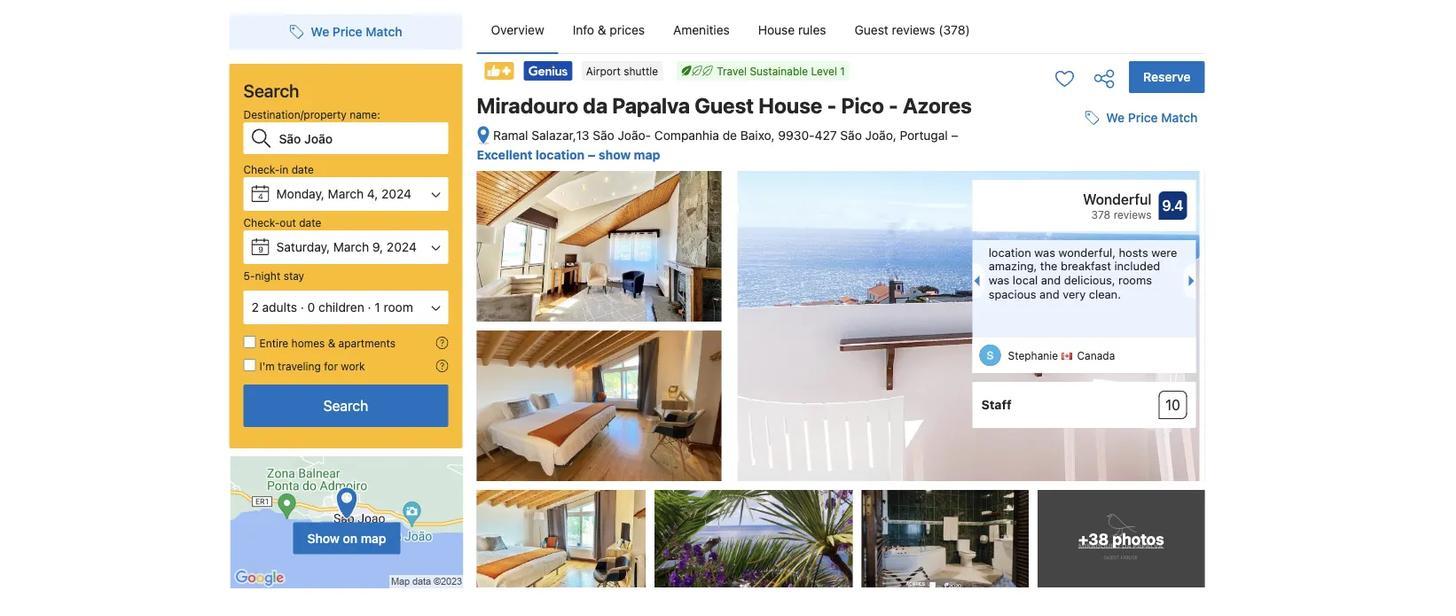 Task type: locate. For each thing, give the bounding box(es) containing it.
guest right rules
[[855, 23, 889, 37]]

date right in at the left of page
[[292, 163, 314, 176]]

1 horizontal spatial was
[[1034, 246, 1055, 259]]

previous image
[[969, 276, 980, 287]]

we price match button
[[282, 16, 409, 48], [1078, 102, 1205, 134]]

we price match up name:
[[311, 24, 402, 39]]

we price match down reserve button
[[1106, 111, 1198, 125]]

location up "amazing,"
[[989, 246, 1031, 259]]

2024 right 4,
[[381, 187, 412, 201]]

1 vertical spatial map
[[361, 531, 386, 546]]

show on map button
[[229, 456, 464, 590], [293, 523, 400, 555]]

match for we price match dropdown button within search section
[[366, 24, 402, 39]]

0 vertical spatial date
[[292, 163, 314, 176]]

location down salazar,13
[[536, 147, 585, 162]]

wonderful 378 reviews
[[1083, 191, 1152, 221]]

map
[[634, 147, 660, 162], [361, 531, 386, 546]]

breakfast
[[1061, 260, 1111, 273]]

was
[[1034, 246, 1055, 259], [989, 273, 1010, 287]]

1 right level
[[840, 65, 845, 77]]

and left very
[[1040, 287, 1060, 301]]

spacious
[[989, 287, 1036, 301]]

search down the work
[[324, 398, 368, 415]]

date for check-out date
[[299, 216, 321, 229]]

0 horizontal spatial são
[[593, 128, 614, 143]]

1 inside "button"
[[375, 300, 380, 315]]

match inside search section
[[366, 24, 402, 39]]

salazar,13
[[532, 128, 589, 143]]

we price match inside search section
[[311, 24, 402, 39]]

0 vertical spatial &
[[598, 23, 606, 37]]

scored 10 element
[[1159, 391, 1187, 420]]

in
[[280, 163, 289, 176]]

we
[[311, 24, 329, 39], [1106, 111, 1125, 125]]

monday, march 4, 2024
[[276, 187, 412, 201]]

0 horizontal spatial was
[[989, 273, 1010, 287]]

1 horizontal spatial location
[[989, 246, 1031, 259]]

- up 427
[[827, 93, 837, 118]]

Where are you going? field
[[272, 122, 448, 154]]

march left 9,
[[333, 240, 369, 255]]

–
[[951, 128, 958, 143], [588, 147, 595, 162]]

1 horizontal spatial -
[[889, 93, 898, 118]]

we price match button down reserve button
[[1078, 102, 1205, 134]]

1 horizontal spatial –
[[951, 128, 958, 143]]

info
[[573, 23, 594, 37]]

1 vertical spatial 2024
[[387, 240, 417, 255]]

if you select this option, we'll show you popular business travel features like breakfast, wifi and free parking. image
[[436, 360, 448, 373]]

name:
[[350, 108, 380, 121]]

on
[[343, 531, 357, 546]]

we up wonderful at the top
[[1106, 111, 1125, 125]]

0 vertical spatial location
[[536, 147, 585, 162]]

1 horizontal spatial 1
[[840, 65, 845, 77]]

- right pico
[[889, 93, 898, 118]]

1 horizontal spatial search
[[324, 398, 368, 415]]

são right 427
[[840, 128, 862, 143]]

staff
[[981, 398, 1012, 413]]

1 horizontal spatial ·
[[368, 300, 371, 315]]

map right on
[[361, 531, 386, 546]]

0 horizontal spatial price
[[333, 24, 362, 39]]

0 horizontal spatial ·
[[300, 300, 304, 315]]

1 horizontal spatial são
[[840, 128, 862, 143]]

-
[[827, 93, 837, 118], [889, 93, 898, 118]]

match
[[366, 24, 402, 39], [1161, 111, 1198, 125]]

1 vertical spatial date
[[299, 216, 321, 229]]

traveling
[[278, 360, 321, 373]]

2024 for saturday, march 9, 2024
[[387, 240, 417, 255]]

0 vertical spatial match
[[366, 24, 402, 39]]

1 horizontal spatial match
[[1161, 111, 1198, 125]]

1 vertical spatial search
[[324, 398, 368, 415]]

check- for out
[[243, 216, 280, 229]]

0 horizontal spatial -
[[827, 93, 837, 118]]

0 vertical spatial price
[[333, 24, 362, 39]]

0 horizontal spatial &
[[328, 337, 335, 349]]

0 vertical spatial reviews
[[892, 23, 935, 37]]

out
[[280, 216, 296, 229]]

house up 9930-
[[758, 93, 823, 118]]

very
[[1063, 287, 1086, 301]]

– right portugal
[[951, 128, 958, 143]]

was up 'spacious'
[[989, 273, 1010, 287]]

0 vertical spatial 2024
[[381, 187, 412, 201]]

house left rules
[[758, 23, 795, 37]]

date
[[292, 163, 314, 176], [299, 216, 321, 229]]

rooms
[[1118, 273, 1152, 287]]

0 horizontal spatial guest
[[695, 93, 754, 118]]

march for monday,
[[328, 187, 364, 201]]

0 horizontal spatial we price match
[[311, 24, 402, 39]]

1 horizontal spatial &
[[598, 23, 606, 37]]

check- up 4
[[243, 163, 280, 176]]

date right out
[[299, 216, 321, 229]]

0 horizontal spatial match
[[366, 24, 402, 39]]

2024 right 9,
[[387, 240, 417, 255]]

& up for
[[328, 337, 335, 349]]

price up name:
[[333, 24, 362, 39]]

price down reserve button
[[1128, 111, 1158, 125]]

9
[[258, 245, 263, 254]]

excellent location – show map button
[[477, 147, 660, 162]]

delicious,
[[1064, 273, 1115, 287]]

0 horizontal spatial location
[[536, 147, 585, 162]]

travel sustainable level 1
[[717, 65, 845, 77]]

included
[[1114, 260, 1160, 273]]

1 vertical spatial 1
[[375, 300, 380, 315]]

1 horizontal spatial reviews
[[1114, 209, 1152, 221]]

1 horizontal spatial we
[[1106, 111, 1125, 125]]

travel
[[717, 65, 747, 77]]

2 são from the left
[[840, 128, 862, 143]]

show
[[307, 531, 340, 546]]

check-in date
[[243, 163, 314, 176]]

match down reserve button
[[1161, 111, 1198, 125]]

– left show on the left of page
[[588, 147, 595, 162]]

são up show on the left of page
[[593, 128, 614, 143]]

for
[[324, 360, 338, 373]]

& right info
[[598, 23, 606, 37]]

1 vertical spatial location
[[989, 246, 1031, 259]]

we price match button inside search section
[[282, 16, 409, 48]]

da
[[583, 93, 608, 118]]

0 vertical spatial –
[[951, 128, 958, 143]]

check- down 4
[[243, 216, 280, 229]]

1 check- from the top
[[243, 163, 280, 176]]

was up the
[[1034, 246, 1055, 259]]

0 horizontal spatial –
[[588, 147, 595, 162]]

we price match button up name:
[[282, 16, 409, 48]]

0 vertical spatial check-
[[243, 163, 280, 176]]

2024 for monday, march 4, 2024
[[381, 187, 412, 201]]

0 horizontal spatial we price match button
[[282, 16, 409, 48]]

guest reviews (378) link
[[840, 7, 984, 53]]

0
[[307, 300, 315, 315]]

1 são from the left
[[593, 128, 614, 143]]

&
[[598, 23, 606, 37], [328, 337, 335, 349]]

1 vertical spatial guest
[[695, 93, 754, 118]]

reviews left (378)
[[892, 23, 935, 37]]

click to open map view image
[[477, 126, 490, 146]]

guest up de
[[695, 93, 754, 118]]

match up name:
[[366, 24, 402, 39]]

0 vertical spatial we price match button
[[282, 16, 409, 48]]

map inside search section
[[361, 531, 386, 546]]

1 vertical spatial march
[[333, 240, 369, 255]]

1 vertical spatial reviews
[[1114, 209, 1152, 221]]

são
[[593, 128, 614, 143], [840, 128, 862, 143]]

wonderful,
[[1059, 246, 1116, 259]]

0 vertical spatial we price match
[[311, 24, 402, 39]]

night
[[255, 270, 281, 282]]

9.4
[[1162, 197, 1184, 214]]

photos
[[1112, 530, 1164, 548]]

1 left room
[[375, 300, 380, 315]]

1 horizontal spatial guest
[[855, 23, 889, 37]]

destination/property
[[243, 108, 347, 121]]

1 vertical spatial &
[[328, 337, 335, 349]]

de
[[723, 128, 737, 143]]

0 horizontal spatial 1
[[375, 300, 380, 315]]

2024
[[381, 187, 412, 201], [387, 240, 417, 255]]

papalva
[[612, 93, 690, 118]]

search up destination/property
[[243, 80, 299, 101]]

canada
[[1077, 350, 1115, 362]]

next image
[[1189, 276, 1200, 287]]

1 vertical spatial we price match
[[1106, 111, 1198, 125]]

2 check- from the top
[[243, 216, 280, 229]]

amenities link
[[659, 7, 744, 53]]

we up 'destination/property name:'
[[311, 24, 329, 39]]

0 horizontal spatial map
[[361, 531, 386, 546]]

0 vertical spatial we
[[311, 24, 329, 39]]

location inside location was wonderful, hosts were amazing, the breakfast included was local and delicious, rooms spacious and very clean.
[[989, 246, 1031, 259]]

· left '0'
[[300, 300, 304, 315]]

0 horizontal spatial search
[[243, 80, 299, 101]]

reserve
[[1143, 70, 1191, 84]]

map down joão-
[[634, 147, 660, 162]]

1 horizontal spatial we price match button
[[1078, 102, 1205, 134]]

· right children
[[368, 300, 371, 315]]

reviews
[[892, 23, 935, 37], [1114, 209, 1152, 221]]

1 vertical spatial price
[[1128, 111, 1158, 125]]

house rules
[[758, 23, 826, 37]]

prices
[[610, 23, 645, 37]]

destination/property name:
[[243, 108, 380, 121]]

1 vertical spatial we price match button
[[1078, 102, 1205, 134]]

airport
[[586, 65, 621, 77]]

date for check-in date
[[292, 163, 314, 176]]

check-out date
[[243, 216, 321, 229]]

check-
[[243, 163, 280, 176], [243, 216, 280, 229]]

shuttle
[[624, 65, 658, 77]]

we'll show you stays where you can have the entire place to yourself image
[[436, 337, 448, 349], [436, 337, 448, 349]]

ramal
[[493, 128, 528, 143]]

march left 4,
[[328, 187, 364, 201]]

0 vertical spatial map
[[634, 147, 660, 162]]

location
[[536, 147, 585, 162], [989, 246, 1031, 259]]

0 vertical spatial search
[[243, 80, 299, 101]]

monday,
[[276, 187, 325, 201]]

1 horizontal spatial map
[[634, 147, 660, 162]]

1 vertical spatial check-
[[243, 216, 280, 229]]

i'm
[[259, 360, 275, 373]]

saturday, march 9, 2024
[[276, 240, 417, 255]]

0 vertical spatial march
[[328, 187, 364, 201]]

info & prices link
[[559, 7, 659, 53]]

match for rightmost we price match dropdown button
[[1161, 111, 1198, 125]]

reviews down wonderful at the top
[[1114, 209, 1152, 221]]

1 vertical spatial match
[[1161, 111, 1198, 125]]

0 horizontal spatial we
[[311, 24, 329, 39]]

9,
[[372, 240, 383, 255]]



Task type: describe. For each thing, give the bounding box(es) containing it.
2
[[251, 300, 259, 315]]

we inside search section
[[311, 24, 329, 39]]

4
[[258, 192, 263, 201]]

i'm traveling for work
[[259, 360, 365, 373]]

saturday,
[[276, 240, 330, 255]]

baixo,
[[740, 128, 775, 143]]

miradouro da papalva guest house - pico - azores
[[477, 93, 972, 118]]

1 horizontal spatial price
[[1128, 111, 1158, 125]]

2 adults · 0 children · 1 room button
[[243, 291, 448, 325]]

portugal
[[900, 128, 948, 143]]

overview
[[491, 23, 544, 37]]

ramal salazar,13 são joão- companhia de baixo, 9930-427 são joão, portugal – excellent location – show map
[[477, 128, 958, 162]]

reviews inside wonderful 378 reviews
[[1114, 209, 1152, 221]]

427
[[815, 128, 837, 143]]

2 · from the left
[[368, 300, 371, 315]]

0 horizontal spatial reviews
[[892, 23, 935, 37]]

price inside search section
[[333, 24, 362, 39]]

stephanie
[[1008, 350, 1058, 362]]

scored 9.4 element
[[1159, 192, 1187, 220]]

+38
[[1078, 530, 1109, 548]]

amenities
[[673, 23, 730, 37]]

and down the
[[1041, 273, 1061, 287]]

homes
[[291, 337, 325, 349]]

378
[[1091, 209, 1111, 221]]

reserve button
[[1129, 61, 1205, 93]]

clean.
[[1089, 287, 1121, 301]]

children
[[318, 300, 364, 315]]

1 - from the left
[[827, 93, 837, 118]]

0 vertical spatial guest
[[855, 23, 889, 37]]

wonderful
[[1083, 191, 1152, 208]]

0 vertical spatial was
[[1034, 246, 1055, 259]]

2 adults · 0 children · 1 room
[[251, 300, 413, 315]]

joão-
[[618, 128, 651, 143]]

sustainable
[[750, 65, 808, 77]]

map inside ramal salazar,13 são joão- companhia de baixo, 9930-427 são joão, portugal – excellent location – show map
[[634, 147, 660, 162]]

were
[[1151, 246, 1177, 259]]

guest reviews (378)
[[855, 23, 970, 37]]

1 vertical spatial house
[[758, 93, 823, 118]]

hosts
[[1119, 246, 1148, 259]]

amazing,
[[989, 260, 1037, 273]]

(378)
[[939, 23, 970, 37]]

miradouro
[[477, 93, 578, 118]]

10
[[1166, 397, 1180, 414]]

& inside search section
[[328, 337, 335, 349]]

check- for in
[[243, 163, 280, 176]]

1 vertical spatial we
[[1106, 111, 1125, 125]]

4,
[[367, 187, 378, 201]]

+38 photos
[[1078, 530, 1164, 548]]

2 - from the left
[[889, 93, 898, 118]]

companhia
[[655, 128, 719, 143]]

level
[[811, 65, 837, 77]]

march for saturday,
[[333, 240, 369, 255]]

0 vertical spatial 1
[[840, 65, 845, 77]]

azores
[[903, 93, 972, 118]]

show on map
[[307, 531, 386, 546]]

1 horizontal spatial we price match
[[1106, 111, 1198, 125]]

excellent
[[477, 147, 533, 162]]

location was wonderful, hosts were amazing, the breakfast included was local and delicious, rooms spacious and very clean.
[[989, 246, 1177, 301]]

info & prices
[[573, 23, 645, 37]]

location inside ramal salazar,13 são joão- companhia de baixo, 9930-427 são joão, portugal – excellent location – show map
[[536, 147, 585, 162]]

airport shuttle
[[586, 65, 658, 77]]

1 vertical spatial –
[[588, 147, 595, 162]]

5-night stay
[[243, 270, 304, 282]]

overview link
[[477, 7, 559, 53]]

+38 photos link
[[1038, 491, 1205, 588]]

1 · from the left
[[300, 300, 304, 315]]

search button
[[243, 385, 448, 428]]

pico
[[841, 93, 884, 118]]

0 vertical spatial house
[[758, 23, 795, 37]]

5-
[[243, 270, 255, 282]]

joão,
[[865, 128, 896, 143]]

apartments
[[338, 337, 396, 349]]

search section
[[222, 0, 470, 590]]

9930-
[[778, 128, 815, 143]]

adults
[[262, 300, 297, 315]]

entire
[[259, 337, 288, 349]]

if you select this option, we'll show you popular business travel features like breakfast, wifi and free parking. image
[[436, 360, 448, 373]]

rated wonderful element
[[981, 189, 1152, 210]]

house rules link
[[744, 7, 840, 53]]

room
[[384, 300, 413, 315]]

stay
[[284, 270, 304, 282]]

search inside button
[[324, 398, 368, 415]]

work
[[341, 360, 365, 373]]

1 vertical spatial was
[[989, 273, 1010, 287]]

show
[[599, 147, 631, 162]]

local
[[1013, 273, 1038, 287]]

the
[[1040, 260, 1058, 273]]



Task type: vqa. For each thing, say whether or not it's contained in the screenshot.
Read more to the left
no



